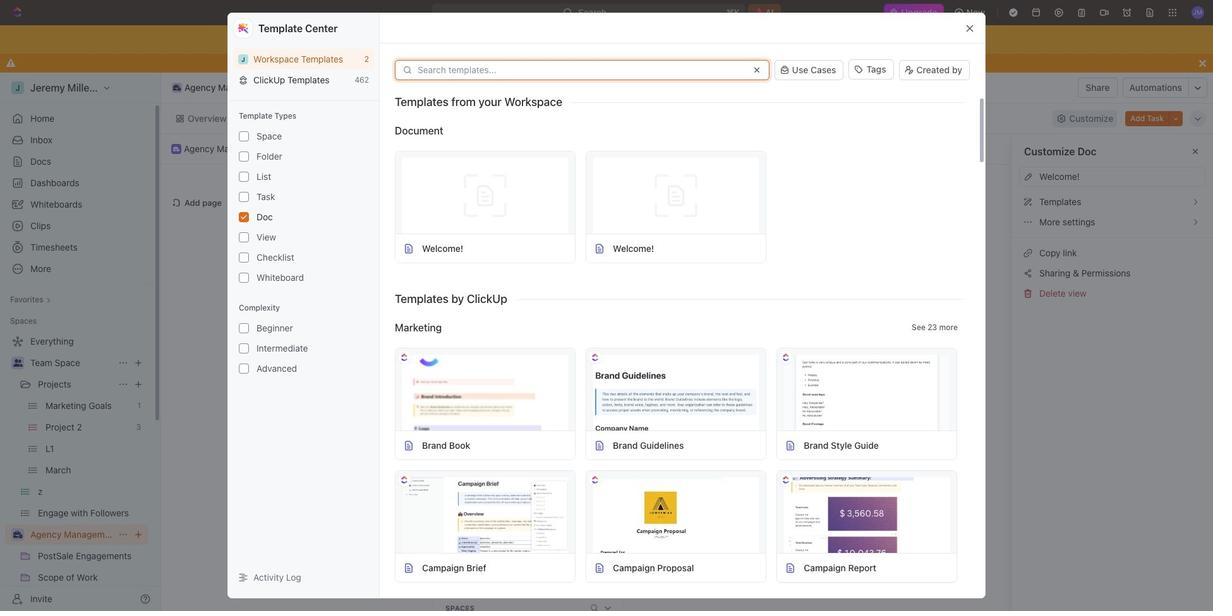 Task type: locate. For each thing, give the bounding box(es) containing it.
sidebar navigation
[[0, 73, 161, 612]]

jeremy miller's workspace, , element
[[238, 54, 248, 64]]

None checkbox
[[239, 131, 249, 142], [239, 152, 249, 162], [239, 212, 249, 222], [239, 233, 249, 243], [239, 324, 249, 334], [239, 344, 249, 354], [239, 131, 249, 142], [239, 152, 249, 162], [239, 212, 249, 222], [239, 233, 249, 243], [239, 324, 249, 334], [239, 344, 249, 354]]

business time image
[[173, 85, 181, 91], [173, 146, 179, 151]]

doc template image
[[403, 243, 414, 254], [594, 243, 605, 254], [594, 440, 605, 451], [785, 440, 796, 451]]

tree
[[5, 332, 148, 612]]

user group image
[[13, 360, 22, 367]]

None checkbox
[[239, 172, 249, 182], [239, 192, 249, 202], [239, 253, 249, 263], [239, 273, 249, 283], [239, 364, 249, 374], [239, 172, 249, 182], [239, 192, 249, 202], [239, 253, 249, 263], [239, 273, 249, 283], [239, 364, 249, 374]]

doc template element
[[403, 243, 414, 254], [594, 243, 605, 254], [403, 440, 414, 451], [594, 440, 605, 451], [785, 440, 796, 451], [403, 563, 414, 574], [594, 563, 605, 574], [785, 563, 796, 574]]

doc template image
[[403, 440, 414, 451], [403, 563, 414, 574], [594, 563, 605, 574], [785, 563, 796, 574]]

Search templates... text field
[[418, 65, 744, 75]]



Task type: vqa. For each thing, say whether or not it's contained in the screenshot.
business time icon to the bottom
yes



Task type: describe. For each thing, give the bounding box(es) containing it.
tree inside sidebar navigation
[[5, 332, 148, 612]]

0 vertical spatial business time image
[[173, 85, 181, 91]]

business time image
[[13, 531, 22, 539]]

1 vertical spatial business time image
[[173, 146, 179, 151]]



